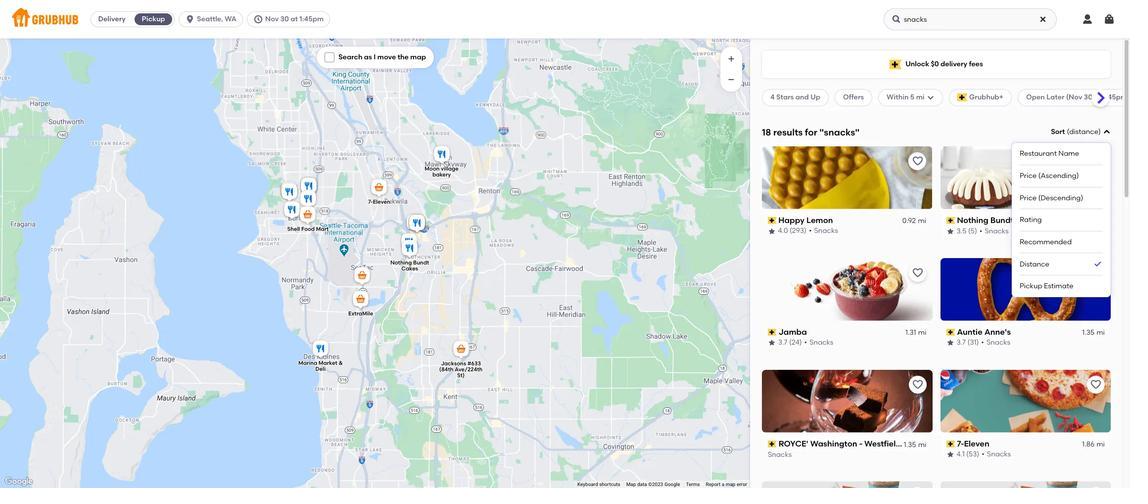 Task type: describe. For each thing, give the bounding box(es) containing it.
extramile logo image
[[762, 482, 933, 488]]

(31)
[[968, 339, 979, 347]]

antojitos michalisco 1st ave image
[[299, 176, 319, 198]]

4.1 (53)
[[957, 450, 979, 459]]

happy lemon logo image
[[762, 146, 933, 209]]

svg image for search as i move the map
[[327, 55, 333, 60]]

star icon image left the '3.7 (24)'
[[768, 339, 776, 347]]

save this restaurant image for auntie anne's
[[1090, 267, 1102, 279]]

nov
[[265, 15, 279, 23]]

1 horizontal spatial 7-
[[957, 439, 964, 449]]

auntie
[[957, 327, 983, 337]]

deli
[[315, 366, 326, 372]]

5
[[910, 93, 915, 102]]

nothing bundt cakes link
[[946, 215, 1105, 226]]

2 horizontal spatial svg image
[[1104, 13, 1115, 25]]

royce' washington - westfield southcenter mall logo image
[[762, 370, 933, 433]]

3.7 for auntie anne's
[[957, 339, 966, 347]]

minus icon image
[[726, 75, 736, 85]]

st)
[[457, 372, 465, 379]]

3.7 for jamba
[[778, 339, 788, 347]]

1 vertical spatial 30
[[1084, 93, 1093, 102]]

(84th
[[439, 366, 453, 373]]

royce'
[[779, 439, 809, 449]]

wa
[[225, 15, 237, 23]]

i
[[374, 53, 376, 61]]

jamba
[[779, 327, 807, 337]]

price for price (descending)
[[1020, 194, 1037, 202]]

pierro bakery image
[[298, 189, 318, 211]]

1 horizontal spatial 7-eleven
[[957, 439, 990, 449]]

recommended
[[1020, 238, 1072, 246]]

snacks for 7-eleven
[[987, 450, 1011, 459]]

3.5 (5)
[[957, 227, 977, 235]]

"snacks"
[[820, 126, 860, 138]]

• for 7-
[[982, 450, 985, 459]]

ave/224th
[[455, 366, 483, 373]]

report a map error
[[706, 482, 747, 487]]

• snacks right (24)
[[804, 339, 834, 347]]

• for auntie
[[981, 339, 984, 347]]

svg image inside seattle, wa "button"
[[185, 14, 195, 24]]

map
[[626, 482, 636, 487]]

main navigation navigation
[[0, 0, 1130, 39]]

1.35 for anne's
[[1082, 329, 1095, 337]]

dairy queen image
[[279, 180, 299, 202]]

(293)
[[790, 227, 807, 235]]

cakes inside map "region"
[[401, 265, 418, 272]]

shell food mart
[[287, 226, 329, 232]]

data
[[637, 482, 647, 487]]

as
[[364, 53, 372, 61]]

1 horizontal spatial map
[[726, 482, 736, 487]]

-
[[859, 439, 863, 449]]

grubhub+
[[969, 93, 1004, 102]]

unlock $0 delivery fees
[[906, 60, 983, 68]]

3.7 (31)
[[957, 339, 979, 347]]

restaurant name
[[1020, 150, 1079, 158]]

1.35 for washington
[[904, 440, 916, 449]]

save this restaurant image for 7-eleven
[[1090, 379, 1102, 391]]

name
[[1059, 150, 1079, 158]]

Search for food, convenience, alcohol... search field
[[884, 8, 1057, 30]]

4.0
[[778, 227, 788, 235]]

search as i move the map
[[338, 53, 426, 61]]

snacks for happy lemon
[[815, 227, 838, 235]]

google
[[665, 482, 680, 487]]

search
[[338, 53, 362, 61]]

list box containing restaurant name
[[1020, 143, 1103, 297]]

• right (24)
[[804, 339, 807, 347]]

1:45pm)
[[1103, 93, 1130, 102]]

nothing bundt cakes logo image
[[940, 146, 1111, 209]]

(ascending)
[[1038, 172, 1079, 180]]

delivery
[[98, 15, 126, 23]]

seattle,
[[197, 15, 223, 23]]

washington
[[810, 439, 857, 449]]

extramile image
[[351, 289, 371, 311]]

save this restaurant image for royce' washington - westfield southcenter mall
[[912, 379, 924, 391]]

price (ascending)
[[1020, 172, 1079, 180]]

snacks for auntie anne's
[[987, 339, 1011, 347]]

18 results for "snacks"
[[762, 126, 860, 138]]

3.7 (24)
[[778, 339, 802, 347]]

bundt inside map "region"
[[413, 260, 429, 266]]

save this restaurant button for washington
[[909, 376, 927, 394]]

moon village bakery image
[[432, 144, 452, 166]]

delivery
[[941, 60, 967, 68]]

snacks down royce'
[[768, 450, 792, 459]]

seattle, wa
[[197, 15, 237, 23]]

extramile
[[348, 311, 373, 317]]

sea tac marathon image
[[352, 265, 372, 287]]

jacksons #633 (84th ave/224th st)
[[439, 360, 483, 379]]

restaurant
[[1020, 150, 1057, 158]]

happy
[[779, 216, 805, 225]]

within
[[887, 93, 909, 102]]

check icon image
[[1093, 259, 1103, 269]]

mall
[[953, 439, 970, 449]]

0.92 mi
[[903, 217, 927, 225]]

error
[[737, 482, 747, 487]]

jacksons #633 (84th ave/224th st) image
[[451, 339, 471, 361]]

tacos el hass image
[[280, 182, 299, 204]]

)
[[1099, 128, 1101, 136]]

7-eleven logo image
[[940, 370, 1111, 433]]

subscription pass image for auntie anne's
[[946, 329, 955, 336]]

jacksons
[[441, 360, 466, 367]]

subscription pass image for jamba
[[768, 329, 777, 336]]

later
[[1047, 93, 1065, 102]]

seattle, wa button
[[179, 11, 247, 27]]

market
[[319, 360, 337, 366]]

nothing bundt cakes inside map "region"
[[390, 260, 429, 272]]

grubhub plus flag logo image for grubhub+
[[957, 94, 967, 102]]

and
[[796, 93, 809, 102]]

westfield
[[865, 439, 901, 449]]

save this restaurant button for anne's
[[1087, 264, 1105, 282]]

0 vertical spatial bundt
[[991, 216, 1014, 225]]

village
[[441, 165, 459, 172]]

price (descending)
[[1020, 194, 1083, 202]]

4
[[771, 93, 775, 102]]

southcenter
[[903, 439, 951, 449]]

plus icon image
[[726, 54, 736, 64]]

a
[[722, 482, 725, 487]]

terms
[[686, 482, 700, 487]]

keyboard shortcuts button
[[577, 482, 620, 488]]

eleven inside map "region"
[[373, 198, 390, 205]]

for
[[805, 126, 817, 138]]

open later (nov 30 at 1:45pm)
[[1026, 93, 1130, 102]]

mi for lemon
[[918, 217, 927, 225]]

keyboard
[[577, 482, 598, 487]]

ronnie's market image
[[282, 200, 302, 221]]

mart
[[316, 226, 329, 232]]



Task type: locate. For each thing, give the bounding box(es) containing it.
1 vertical spatial at
[[1094, 93, 1102, 102]]

save this restaurant image for 3.7 (24)
[[912, 267, 924, 279]]

1.31 mi
[[906, 329, 927, 337]]

nothing inside nothing bundt cakes link
[[957, 216, 989, 225]]

30 inside button
[[280, 15, 289, 23]]

1 vertical spatial bundt
[[413, 260, 429, 266]]

0 vertical spatial 1.35
[[1082, 329, 1095, 337]]

1 horizontal spatial at
[[1094, 93, 1102, 102]]

jamba image
[[405, 213, 425, 234]]

save this restaurant image for 3.5 (5)
[[1090, 155, 1102, 167]]

up
[[811, 93, 821, 102]]

• snacks down lemon
[[809, 227, 838, 235]]

nothing bundt cakes
[[957, 216, 1040, 225], [390, 260, 429, 272]]

7-eleven inside map "region"
[[368, 198, 390, 205]]

0 horizontal spatial eleven
[[373, 198, 390, 205]]

save this restaurant image
[[1090, 155, 1102, 167], [912, 267, 924, 279]]

nothing
[[957, 216, 989, 225], [390, 260, 412, 266]]

0 vertical spatial at
[[291, 15, 298, 23]]

bundt left rating
[[991, 216, 1014, 225]]

subscription pass image for nothing bundt cakes
[[946, 217, 955, 224]]

0 horizontal spatial 7-eleven
[[368, 198, 390, 205]]

svg image
[[1082, 13, 1094, 25], [185, 14, 195, 24], [892, 14, 902, 24], [1039, 15, 1047, 23], [927, 94, 935, 102], [1103, 128, 1111, 136]]

(nov
[[1066, 93, 1082, 102]]

0.92
[[903, 217, 916, 225]]

1 horizontal spatial pickup
[[1020, 282, 1043, 291]]

(24)
[[789, 339, 802, 347]]

shell food mart image
[[298, 205, 318, 226]]

cakes
[[1016, 216, 1040, 225], [401, 265, 418, 272]]

0 horizontal spatial at
[[291, 15, 298, 23]]

none field containing sort
[[1012, 127, 1111, 297]]

svg image for nov 30 at 1:45pm
[[253, 14, 263, 24]]

3.7 left (31)
[[957, 339, 966, 347]]

0 vertical spatial map
[[410, 53, 426, 61]]

0 vertical spatial 30
[[280, 15, 289, 23]]

at
[[291, 15, 298, 23], [1094, 93, 1102, 102]]

(53)
[[966, 450, 979, 459]]

bundt down happy lemon icon at the left
[[413, 260, 429, 266]]

pickup inside list box
[[1020, 282, 1043, 291]]

snacks right (53) on the right of the page
[[987, 450, 1011, 459]]

0 vertical spatial 7-
[[368, 198, 373, 205]]

0 horizontal spatial map
[[410, 53, 426, 61]]

0 horizontal spatial svg image
[[253, 14, 263, 24]]

star icon image left 3.7 (31)
[[946, 339, 954, 347]]

#633
[[468, 360, 481, 367]]

2 3.7 from the left
[[957, 339, 966, 347]]

list box
[[1020, 143, 1103, 297]]

pickup right delivery button
[[142, 15, 165, 23]]

snacks right (5) on the top right of page
[[985, 227, 1009, 235]]

1 horizontal spatial svg image
[[327, 55, 333, 60]]

subscription pass image for happy lemon
[[768, 217, 777, 224]]

sort ( distance )
[[1051, 128, 1101, 136]]

star icon image for auntie
[[946, 339, 954, 347]]

1 horizontal spatial 30
[[1084, 93, 1093, 102]]

star icon image for happy
[[768, 227, 776, 235]]

pickup for pickup
[[142, 15, 165, 23]]

mi for washington
[[918, 440, 927, 449]]

at left 1:45pm on the left of the page
[[291, 15, 298, 23]]

snacks down anne's
[[987, 339, 1011, 347]]

unlock
[[906, 60, 929, 68]]

auntie anne's image
[[407, 213, 427, 235]]

at inside button
[[291, 15, 298, 23]]

subscription pass image for 7-eleven
[[946, 441, 955, 448]]

moon village bakery
[[425, 165, 459, 178]]

bundt
[[991, 216, 1014, 225], [413, 260, 429, 266]]

0 horizontal spatial pickup
[[142, 15, 165, 23]]

1 vertical spatial 7-
[[957, 439, 964, 449]]

star icon image for 7-
[[946, 451, 954, 459]]

mi for eleven
[[1097, 440, 1105, 449]]

0 vertical spatial save this restaurant image
[[1090, 155, 1102, 167]]

0 vertical spatial pickup
[[142, 15, 165, 23]]

shell food mart logo image
[[940, 482, 1111, 488]]

1 price from the top
[[1020, 172, 1037, 180]]

nothing inside map "region"
[[390, 260, 412, 266]]

0 horizontal spatial 1.35 mi
[[904, 440, 927, 449]]

1.35
[[1082, 329, 1095, 337], [904, 440, 916, 449]]

18
[[762, 126, 771, 138]]

open
[[1026, 93, 1045, 102]]

1 3.7 from the left
[[778, 339, 788, 347]]

subscription pass image
[[768, 329, 777, 336], [946, 329, 955, 336], [768, 441, 777, 448]]

1 vertical spatial 1.35
[[904, 440, 916, 449]]

&
[[339, 360, 343, 366]]

keyboard shortcuts
[[577, 482, 620, 487]]

0 horizontal spatial nothing bundt cakes
[[390, 260, 429, 272]]

1 horizontal spatial grubhub plus flag logo image
[[957, 94, 967, 102]]

0 vertical spatial nothing
[[957, 216, 989, 225]]

svg image
[[1104, 13, 1115, 25], [253, 14, 263, 24], [327, 55, 333, 60]]

1 vertical spatial eleven
[[964, 439, 990, 449]]

1 horizontal spatial nothing
[[957, 216, 989, 225]]

1 vertical spatial cakes
[[401, 265, 418, 272]]

marina market & deli
[[298, 360, 343, 372]]

terms link
[[686, 482, 700, 487]]

1.35 mi for auntie anne's
[[1082, 329, 1105, 337]]

subscription pass image left auntie
[[946, 329, 955, 336]]

1 vertical spatial price
[[1020, 194, 1037, 202]]

google image
[[2, 476, 35, 488]]

anne's
[[985, 327, 1011, 337]]

subscription pass image for royce' washington - westfield southcenter mall
[[768, 441, 777, 448]]

(5)
[[968, 227, 977, 235]]

sort
[[1051, 128, 1065, 136]]

0 vertical spatial eleven
[[373, 198, 390, 205]]

1 horizontal spatial 1.35
[[1082, 329, 1095, 337]]

snacks right (24)
[[810, 339, 834, 347]]

price for price (ascending)
[[1020, 172, 1037, 180]]

pickup inside button
[[142, 15, 165, 23]]

©2023
[[648, 482, 663, 487]]

4.1
[[957, 450, 965, 459]]

auntie anne's logo image
[[940, 258, 1111, 321]]

grubhub plus flag logo image left the unlock
[[890, 60, 902, 69]]

marina market & deli image
[[311, 339, 331, 361]]

subscription pass image left royce'
[[768, 441, 777, 448]]

pickup for pickup estimate
[[1020, 282, 1043, 291]]

0 vertical spatial 7-eleven
[[368, 198, 390, 205]]

save this restaurant image
[[912, 155, 924, 167], [1090, 267, 1102, 279], [912, 379, 924, 391], [1090, 379, 1102, 391]]

rating
[[1020, 216, 1042, 224]]

30 right (nov
[[1084, 93, 1093, 102]]

1 horizontal spatial nothing bundt cakes
[[957, 216, 1040, 225]]

1 vertical spatial 7-eleven
[[957, 439, 990, 449]]

• snacks
[[809, 227, 838, 235], [980, 227, 1009, 235], [804, 339, 834, 347], [981, 339, 1011, 347], [982, 450, 1011, 459]]

nothing down happy lemon icon at the left
[[390, 260, 412, 266]]

1 horizontal spatial save this restaurant image
[[1090, 155, 1102, 167]]

pickup estimate
[[1020, 282, 1074, 291]]

snacks for jamba
[[810, 339, 834, 347]]

distance
[[1020, 260, 1050, 268]]

• snacks right (5) on the top right of page
[[980, 227, 1009, 235]]

royce' washington - westfield southcenter mall
[[779, 439, 970, 449]]

0 horizontal spatial 7-
[[368, 198, 373, 205]]

1 vertical spatial map
[[726, 482, 736, 487]]

(
[[1067, 128, 1069, 136]]

1.86 mi
[[1082, 440, 1105, 449]]

shell
[[287, 226, 300, 232]]

0 horizontal spatial grubhub plus flag logo image
[[890, 60, 902, 69]]

map data ©2023 google
[[626, 482, 680, 487]]

7-eleven
[[368, 198, 390, 205], [957, 439, 990, 449]]

grubhub plus flag logo image
[[890, 60, 902, 69], [957, 94, 967, 102]]

3.7 left (24)
[[778, 339, 788, 347]]

• for happy
[[809, 227, 812, 235]]

1 vertical spatial 1.35 mi
[[904, 440, 927, 449]]

•
[[809, 227, 812, 235], [980, 227, 982, 235], [804, 339, 807, 347], [981, 339, 984, 347], [982, 450, 985, 459]]

0 horizontal spatial bundt
[[413, 260, 429, 266]]

royce' washington - westfield southcenter mall image
[[407, 213, 427, 235]]

happy lemon image
[[399, 232, 419, 254]]

0 vertical spatial nothing bundt cakes
[[957, 216, 1040, 225]]

1 vertical spatial save this restaurant image
[[912, 267, 924, 279]]

price down restaurant at the top
[[1020, 172, 1037, 180]]

star icon image
[[768, 227, 776, 235], [946, 227, 954, 235], [768, 339, 776, 347], [946, 339, 954, 347], [946, 451, 954, 459]]

report a map error link
[[706, 482, 747, 487]]

1 vertical spatial grubhub plus flag logo image
[[957, 94, 967, 102]]

save this restaurant image for happy lemon
[[912, 155, 924, 167]]

mawadda cafe image
[[299, 176, 319, 198]]

move
[[377, 53, 396, 61]]

• snacks for 7-
[[982, 450, 1011, 459]]

• right (53) on the right of the page
[[982, 450, 985, 459]]

0 horizontal spatial 3.7
[[778, 339, 788, 347]]

subscription pass image left jamba
[[768, 329, 777, 336]]

estimate
[[1044, 282, 1074, 291]]

4 stars and up
[[771, 93, 821, 102]]

mi for anne's
[[1097, 329, 1105, 337]]

delivery button
[[91, 11, 133, 27]]

fees
[[969, 60, 983, 68]]

1 vertical spatial pickup
[[1020, 282, 1043, 291]]

save this restaurant button for lemon
[[909, 152, 927, 170]]

results
[[773, 126, 803, 138]]

nothing bundt cakes up (5) on the top right of page
[[957, 216, 1040, 225]]

1.86
[[1082, 440, 1095, 449]]

grubhub plus flag logo image left grubhub+
[[957, 94, 967, 102]]

30 right nov
[[280, 15, 289, 23]]

3.5
[[957, 227, 967, 235]]

1 vertical spatial nothing bundt cakes
[[390, 260, 429, 272]]

lemon
[[807, 216, 833, 225]]

map right the a
[[726, 482, 736, 487]]

auntie anne's
[[957, 327, 1011, 337]]

1 vertical spatial nothing
[[390, 260, 412, 266]]

• down happy lemon
[[809, 227, 812, 235]]

shortcuts
[[599, 482, 620, 487]]

distance option
[[1020, 254, 1103, 276]]

cakes down nothing bundt cakes image
[[401, 265, 418, 272]]

0 horizontal spatial 30
[[280, 15, 289, 23]]

snacks down lemon
[[815, 227, 838, 235]]

1.35 mi for royce' washington - westfield southcenter mall
[[904, 440, 927, 449]]

star icon image left 4.1
[[946, 451, 954, 459]]

1 horizontal spatial bundt
[[991, 216, 1014, 225]]

1 horizontal spatial cakes
[[1016, 216, 1040, 225]]

• right (5) on the top right of page
[[980, 227, 982, 235]]

• snacks down anne's
[[981, 339, 1011, 347]]

0 vertical spatial 1.35 mi
[[1082, 329, 1105, 337]]

price up rating
[[1020, 194, 1037, 202]]

nothing bundt cakes image
[[400, 238, 420, 260]]

snacks
[[815, 227, 838, 235], [985, 227, 1009, 235], [810, 339, 834, 347], [987, 339, 1011, 347], [768, 450, 792, 459], [987, 450, 1011, 459]]

7-
[[368, 198, 373, 205], [957, 439, 964, 449]]

1 horizontal spatial 1.35 mi
[[1082, 329, 1105, 337]]

save this restaurant button for eleven
[[1087, 376, 1105, 394]]

1 horizontal spatial eleven
[[964, 439, 990, 449]]

report
[[706, 482, 721, 487]]

0 horizontal spatial save this restaurant image
[[912, 267, 924, 279]]

0 horizontal spatial nothing
[[390, 260, 412, 266]]

nothing up (5) on the top right of page
[[957, 216, 989, 225]]

1.35 mi
[[1082, 329, 1105, 337], [904, 440, 927, 449]]

4.0 (293)
[[778, 227, 807, 235]]

subscription pass image
[[768, 217, 777, 224], [946, 217, 955, 224], [946, 441, 955, 448]]

star icon image left 3.5 at top right
[[946, 227, 954, 235]]

at left 1:45pm)
[[1094, 93, 1102, 102]]

(descending)
[[1038, 194, 1083, 202]]

0 horizontal spatial 1.35
[[904, 440, 916, 449]]

map region
[[0, 0, 800, 488]]

map
[[410, 53, 426, 61], [726, 482, 736, 487]]

0 vertical spatial grubhub plus flag logo image
[[890, 60, 902, 69]]

$0
[[931, 60, 939, 68]]

star icon image left 4.0
[[768, 227, 776, 235]]

save this restaurant button
[[909, 152, 927, 170], [1087, 152, 1105, 170], [909, 264, 927, 282], [1087, 264, 1105, 282], [909, 376, 927, 394], [1087, 376, 1105, 394]]

0 vertical spatial cakes
[[1016, 216, 1040, 225]]

0 vertical spatial price
[[1020, 172, 1037, 180]]

nov 30 at 1:45pm button
[[247, 11, 334, 27]]

jamba logo image
[[762, 258, 933, 321]]

7 eleven image
[[369, 177, 389, 199]]

cakes up recommended on the right of page
[[1016, 216, 1040, 225]]

• right (31)
[[981, 339, 984, 347]]

stars
[[776, 93, 794, 102]]

7- inside map "region"
[[368, 198, 373, 205]]

0 horizontal spatial cakes
[[401, 265, 418, 272]]

2 price from the top
[[1020, 194, 1037, 202]]

grubhub plus flag logo image for unlock $0 delivery fees
[[890, 60, 902, 69]]

nothing bundt cakes down happy lemon icon at the left
[[390, 260, 429, 272]]

svg image inside nov 30 at 1:45pm button
[[253, 14, 263, 24]]

map right the
[[410, 53, 426, 61]]

• snacks right (53) on the right of the page
[[982, 450, 1011, 459]]

None field
[[1012, 127, 1111, 297]]

• snacks for happy
[[809, 227, 838, 235]]

• snacks for auntie
[[981, 339, 1011, 347]]

subscription pass image inside nothing bundt cakes link
[[946, 217, 955, 224]]

offers
[[843, 93, 864, 102]]

3.7
[[778, 339, 788, 347], [957, 339, 966, 347]]

nov 30 at 1:45pm
[[265, 15, 324, 23]]

1 horizontal spatial 3.7
[[957, 339, 966, 347]]

pickup down distance
[[1020, 282, 1043, 291]]



Task type: vqa. For each thing, say whether or not it's contained in the screenshot.


